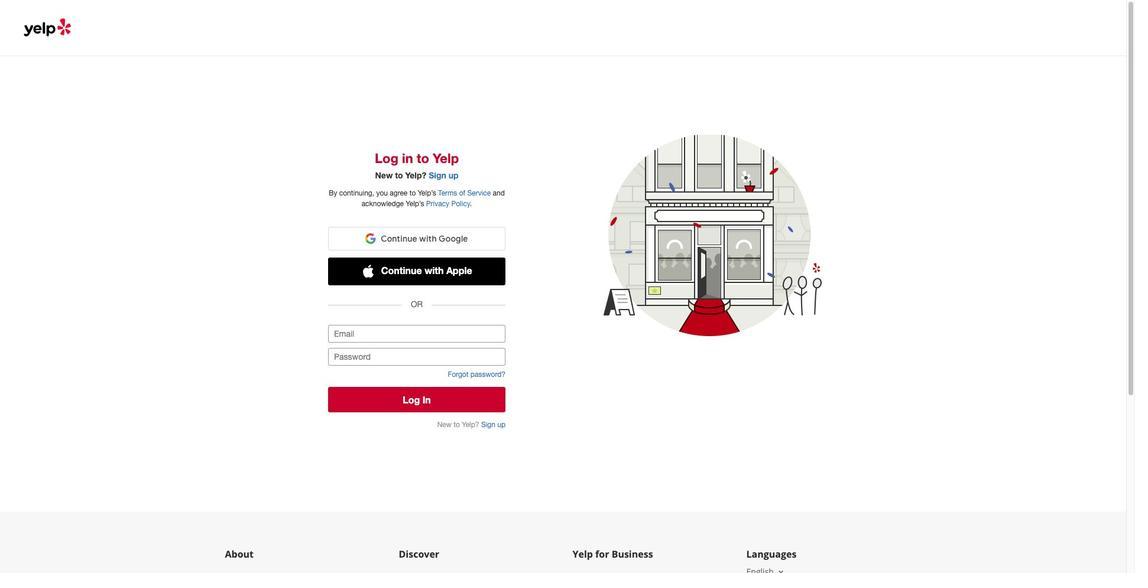 Task type: locate. For each thing, give the bounding box(es) containing it.
log in to yelp new to yelp? sign up
[[375, 151, 459, 181]]

0 vertical spatial yelp's
[[418, 189, 436, 198]]

yelp up 'terms'
[[433, 151, 459, 166]]

0 horizontal spatial sign
[[429, 171, 446, 181]]

yelp's up privacy
[[418, 189, 436, 198]]

0 horizontal spatial new
[[375, 171, 393, 181]]

1 vertical spatial up
[[498, 421, 506, 430]]

new
[[375, 171, 393, 181], [437, 421, 452, 430]]

sign up link down password?
[[481, 421, 506, 430]]

1 vertical spatial yelp?
[[462, 421, 479, 430]]

yelp?
[[405, 171, 427, 181], [462, 421, 479, 430]]

0 vertical spatial yelp
[[433, 151, 459, 166]]

1 horizontal spatial sign
[[481, 421, 496, 430]]

sign up link up 'terms'
[[429, 171, 459, 181]]

about
[[225, 548, 254, 561]]

forgot
[[448, 371, 469, 379]]

to
[[417, 151, 429, 166], [395, 171, 403, 181], [410, 189, 416, 198], [454, 421, 460, 430]]

to right "in"
[[417, 151, 429, 166]]

log inside button
[[403, 395, 420, 406]]

1 horizontal spatial new
[[437, 421, 452, 430]]

to right agree
[[410, 189, 416, 198]]

0 horizontal spatial log
[[375, 151, 399, 166]]

new up the you
[[375, 171, 393, 181]]

business
[[612, 548, 653, 561]]

sign
[[429, 171, 446, 181], [481, 421, 496, 430]]

sign up 'terms'
[[429, 171, 446, 181]]

0 vertical spatial sign up link
[[429, 171, 459, 181]]

privacy
[[426, 200, 450, 208]]

up
[[449, 171, 459, 181], [498, 421, 506, 430]]

agree
[[390, 189, 408, 198]]

0 horizontal spatial yelp?
[[405, 171, 427, 181]]

yelp
[[433, 151, 459, 166], [573, 548, 593, 561]]

yelp's
[[418, 189, 436, 198], [406, 200, 424, 208]]

forgot password? link
[[448, 371, 506, 379]]

1 vertical spatial sign up link
[[481, 421, 506, 430]]

1 horizontal spatial yelp
[[573, 548, 593, 561]]

forgot password?
[[448, 371, 506, 379]]

continue
[[381, 265, 422, 276]]

yelp left for
[[573, 548, 593, 561]]

1 horizontal spatial log
[[403, 395, 420, 406]]

1 vertical spatial yelp's
[[406, 200, 424, 208]]

yelp's down "by continuing, you agree to yelp's terms of service"
[[406, 200, 424, 208]]

new inside log in to yelp new to yelp? sign up
[[375, 171, 393, 181]]

1 vertical spatial log
[[403, 395, 420, 406]]

sign down password?
[[481, 421, 496, 430]]

1 vertical spatial sign
[[481, 421, 496, 430]]

privacy policy .
[[426, 200, 472, 208]]

log
[[375, 151, 399, 166], [403, 395, 420, 406]]

continue with apple
[[379, 265, 472, 276]]

password?
[[471, 371, 506, 379]]

log left "in"
[[375, 151, 399, 166]]

yelp? down forgot password?
[[462, 421, 479, 430]]

0 vertical spatial sign
[[429, 171, 446, 181]]

0 horizontal spatial sign up link
[[429, 171, 459, 181]]

policy
[[452, 200, 470, 208]]

1 horizontal spatial yelp?
[[462, 421, 479, 430]]

service
[[468, 189, 491, 198]]

0 vertical spatial up
[[449, 171, 459, 181]]

yelp? down "in"
[[405, 171, 427, 181]]

sign up link
[[429, 171, 459, 181], [481, 421, 506, 430]]

log in
[[403, 395, 431, 406]]

16 chevron down v2 image
[[777, 568, 786, 574]]

up down password?
[[498, 421, 506, 430]]

log left in
[[403, 395, 420, 406]]

0 horizontal spatial yelp
[[433, 151, 459, 166]]

0 vertical spatial log
[[375, 151, 399, 166]]

up up 'terms'
[[449, 171, 459, 181]]

for
[[596, 548, 610, 561]]

new down log in button
[[437, 421, 452, 430]]

log inside log in to yelp new to yelp? sign up
[[375, 151, 399, 166]]

0 vertical spatial new
[[375, 171, 393, 181]]

terms
[[438, 189, 457, 198]]

languages
[[747, 548, 797, 561]]

by
[[329, 189, 337, 198]]

0 vertical spatial yelp?
[[405, 171, 427, 181]]

0 horizontal spatial up
[[449, 171, 459, 181]]

log for in
[[403, 395, 420, 406]]



Task type: vqa. For each thing, say whether or not it's contained in the screenshot.
Apple
yes



Task type: describe. For each thing, give the bounding box(es) containing it.
yelp inside log in to yelp new to yelp? sign up
[[433, 151, 459, 166]]

1 vertical spatial new
[[437, 421, 452, 430]]

Password password field
[[328, 348, 506, 366]]

1 vertical spatial yelp
[[573, 548, 593, 561]]

and
[[493, 189, 505, 198]]

log in button
[[328, 388, 506, 413]]

Email email field
[[328, 325, 506, 343]]

or
[[411, 300, 423, 309]]

by continuing, you agree to yelp's terms of service
[[329, 189, 491, 198]]

log for in
[[375, 151, 399, 166]]

yelp's inside and acknowledge yelp's
[[406, 200, 424, 208]]

1 horizontal spatial up
[[498, 421, 506, 430]]

and acknowledge yelp's
[[362, 189, 505, 208]]

apple
[[447, 265, 472, 276]]

.
[[470, 200, 472, 208]]

acknowledge
[[362, 200, 404, 208]]

terms of service link
[[438, 189, 491, 198]]

to down log in button
[[454, 421, 460, 430]]

you
[[376, 189, 388, 198]]

in
[[423, 395, 431, 406]]

of
[[459, 189, 466, 198]]

continue with apple button
[[328, 258, 506, 286]]

to up agree
[[395, 171, 403, 181]]

yelp? inside log in to yelp new to yelp? sign up
[[405, 171, 427, 181]]

in
[[402, 151, 413, 166]]

sign inside log in to yelp new to yelp? sign up
[[429, 171, 446, 181]]

new to yelp? sign up
[[437, 421, 506, 430]]

yelp for business
[[573, 548, 653, 561]]

discover
[[399, 548, 440, 561]]

up inside log in to yelp new to yelp? sign up
[[449, 171, 459, 181]]

privacy policy link
[[426, 200, 470, 208]]

continuing,
[[339, 189, 374, 198]]

1 horizontal spatial sign up link
[[481, 421, 506, 430]]

with
[[425, 265, 444, 276]]



